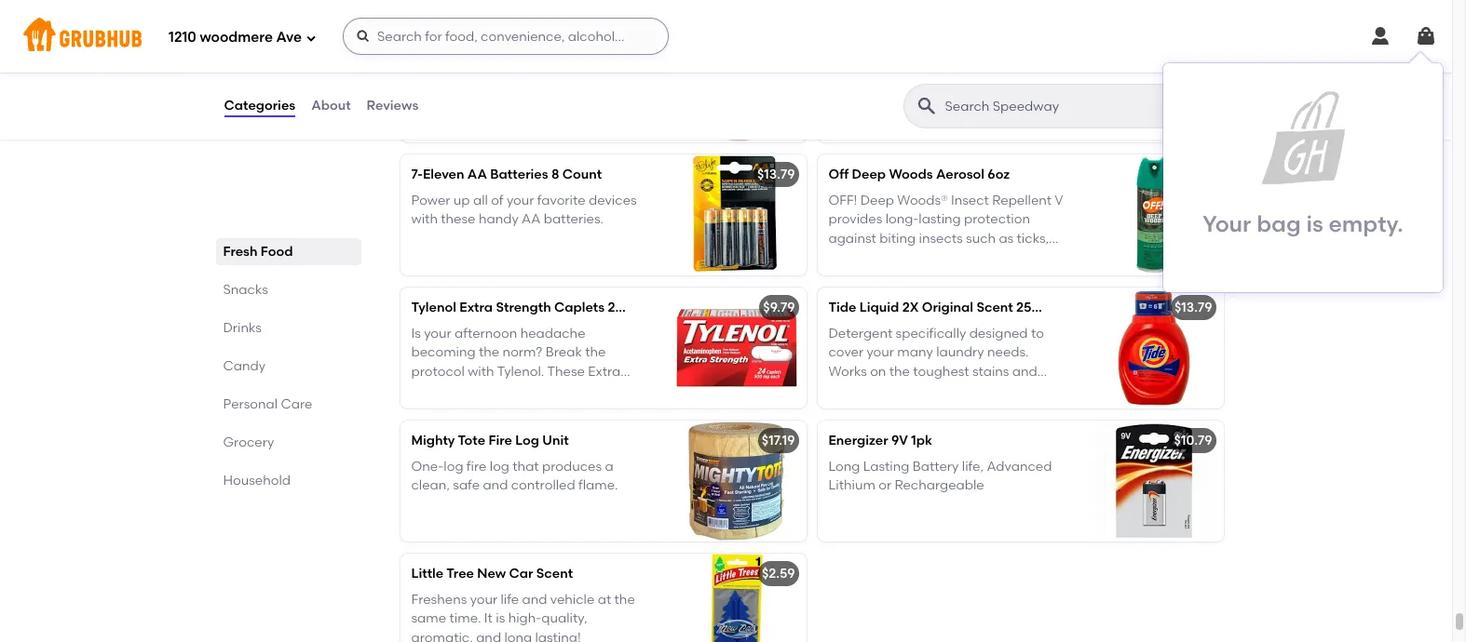 Task type: locate. For each thing, give the bounding box(es) containing it.
the up colors
[[889, 364, 910, 380]]

1 vertical spatial scent
[[536, 566, 573, 582]]

freshens your life and vehicle at the same time. it is high-quality, aromatic, and long lasting!
[[411, 592, 635, 643]]

7-eleven aaa batteries 8 count image
[[1084, 21, 1223, 142]]

of up aaa
[[908, 60, 921, 76]]

power for power up all of your favorite devices with these handy aa batteries.
[[411, 193, 450, 209]]

is right it in the left bottom of the page
[[496, 611, 505, 627]]

devices inside "power up all of your favorite devices with these handy aa batteries."
[[589, 193, 637, 209]]

$13.79 for detergent specifically designed to cover your many laundry needs. works on the toughest stains and leaves colors vibrant and whites bright.   25oz.
[[1175, 300, 1212, 316]]

1 horizontal spatial scent
[[977, 300, 1013, 316]]

repellent
[[992, 193, 1052, 209]]

0 vertical spatial of
[[908, 60, 921, 76]]

aa right handy
[[522, 212, 541, 228]]

the
[[479, 345, 499, 361], [585, 345, 606, 361], [889, 364, 910, 380], [614, 592, 635, 608]]

power inside power up all of your favorite devices with these aaa batteries.
[[828, 60, 868, 76]]

0 horizontal spatial of
[[491, 193, 504, 209]]

0 vertical spatial up
[[871, 60, 887, 76]]

to inside the detergent specifically designed to cover your many laundry needs. works on the toughest stains and leaves colors vibrant and whites bright.   25oz.
[[1031, 326, 1044, 342]]

0 horizontal spatial count
[[562, 167, 602, 182]]

the right at in the left of the page
[[614, 592, 635, 608]]

0 vertical spatial these
[[858, 79, 893, 94]]

0 horizontal spatial devices
[[589, 193, 637, 209]]

16oz
[[549, 33, 576, 49]]

the down afternoon
[[479, 345, 499, 361]]

1 horizontal spatial these
[[858, 79, 893, 94]]

mighty
[[411, 433, 455, 449]]

log
[[444, 459, 463, 475], [490, 459, 509, 475]]

rechargeable
[[895, 478, 984, 494]]

1 horizontal spatial with
[[468, 364, 494, 380]]

0 vertical spatial count
[[562, 167, 602, 182]]

1 horizontal spatial of
[[908, 60, 921, 76]]

scent up designed
[[977, 300, 1013, 316]]

your inside freshens your life and vehicle at the same time. it is high-quality, aromatic, and long lasting!
[[470, 592, 498, 608]]

lasting
[[919, 212, 961, 228]]

deep
[[852, 167, 886, 182]]

Search for food, convenience, alcohol... search field
[[343, 18, 669, 55]]

your down the batteries on the top of the page
[[507, 193, 534, 209]]

your inside "power up all of your favorite devices with these handy aa batteries."
[[507, 193, 534, 209]]

$13.79 left off
[[757, 167, 795, 182]]

0 horizontal spatial batteries.
[[544, 212, 604, 228]]

snacks
[[223, 282, 268, 298]]

1 vertical spatial to
[[455, 402, 468, 418]]

6oz
[[988, 167, 1010, 182]]

up inside "power up all of your favorite devices with these handy aa batteries."
[[453, 193, 470, 209]]

your
[[1203, 211, 1251, 238]]

1 vertical spatial favorite
[[537, 193, 585, 209]]

flies, down ticks,
[[1012, 250, 1040, 265]]

personal care
[[223, 397, 312, 412]]

1 vertical spatial strength
[[411, 383, 466, 399]]

count right 24
[[626, 300, 666, 316]]

your bag is empty. tooltip
[[1163, 52, 1443, 292]]

1 horizontal spatial log
[[490, 459, 509, 475]]

time.
[[449, 611, 481, 627]]

fresh
[[223, 244, 257, 260]]

relieve
[[471, 402, 512, 418]]

1 horizontal spatial flies,
[[1012, 250, 1040, 265]]

and down 'black'
[[890, 268, 915, 284]]

all up aaa
[[890, 60, 905, 76]]

produces
[[542, 459, 602, 475]]

0 horizontal spatial $13.79
[[757, 167, 795, 182]]

extra up afternoon
[[459, 300, 493, 316]]

0 horizontal spatial favorite
[[537, 193, 585, 209]]

is
[[411, 326, 421, 342]]

batteries. up magnifying glass icon on the right of the page
[[927, 79, 987, 94]]

these inside "power up all of your favorite devices with these handy aa batteries."
[[441, 212, 476, 228]]

high-
[[508, 611, 541, 627]]

all up handy
[[473, 193, 488, 209]]

your up aaa
[[924, 60, 951, 76]]

0 vertical spatial favorite
[[955, 60, 1003, 76]]

0 horizontal spatial to
[[455, 402, 468, 418]]

is right bag
[[1306, 211, 1323, 238]]

one-
[[411, 459, 444, 475]]

1 vertical spatial up
[[453, 193, 470, 209]]

of for handy
[[491, 193, 504, 209]]

these
[[858, 79, 893, 94], [441, 212, 476, 228]]

2 horizontal spatial svg image
[[1369, 25, 1392, 48]]

tylenol extra strength caplets 24 count image
[[666, 288, 806, 409]]

household tab
[[223, 471, 353, 491]]

pain.
[[546, 402, 577, 418]]

1 vertical spatial aa
[[522, 212, 541, 228]]

1 horizontal spatial all
[[890, 60, 905, 76]]

controlled
[[511, 478, 575, 494]]

7-select plastic cups 16oz 20ct image
[[666, 21, 806, 142]]

aromatic,
[[411, 630, 473, 643]]

laundry
[[936, 345, 984, 361]]

all inside "power up all of your favorite devices with these handy aa batteries."
[[473, 193, 488, 209]]

batteries. down 8
[[544, 212, 604, 228]]

$17.19
[[762, 433, 795, 449]]

strength up headache
[[496, 300, 551, 316]]

0 horizontal spatial power
[[411, 193, 450, 209]]

1 horizontal spatial batteries.
[[927, 79, 987, 94]]

1 vertical spatial with
[[411, 212, 438, 228]]

$13.79 down your at right top
[[1175, 300, 1212, 316]]

0 vertical spatial 7-
[[411, 33, 423, 49]]

and right faster
[[615, 383, 640, 399]]

favorite
[[955, 60, 1003, 76], [537, 193, 585, 209]]

0 vertical spatial with
[[828, 79, 855, 94]]

0 horizontal spatial strength
[[411, 383, 466, 399]]

0 vertical spatial devices
[[1006, 60, 1054, 76]]

25oz.
[[873, 402, 905, 418]]

1 horizontal spatial devices
[[1006, 60, 1054, 76]]

and inside is your afternoon headache becoming the norm? break the protocol with tylenol. these extra strength caplets will work faster and longer to relieve your pain.
[[615, 383, 640, 399]]

the right break
[[585, 345, 606, 361]]

long-
[[885, 212, 919, 228]]

0 horizontal spatial with
[[411, 212, 438, 228]]

up inside power up all of your favorite devices with these aaa batteries.
[[871, 60, 887, 76]]

1 vertical spatial 7-
[[411, 167, 423, 182]]

count right 8
[[562, 167, 602, 182]]

$9.79
[[763, 300, 795, 316]]

0 vertical spatial batteries.
[[927, 79, 987, 94]]

power
[[828, 60, 868, 76], [411, 193, 450, 209]]

to down '25oz'
[[1031, 326, 1044, 342]]

heavy
[[411, 60, 451, 76]]

securely.
[[523, 79, 577, 94]]

off! deep woods® insect repellent v provides long-lasting protection against biting insects such as ticks, mosquitoes, black flies, sand flies, chiggers, and gnats
[[828, 193, 1063, 284]]

1 horizontal spatial aa
[[522, 212, 541, 228]]

these left handy
[[441, 212, 476, 228]]

tylenol.
[[497, 364, 544, 380]]

with inside power up all of your favorite devices with these aaa batteries.
[[828, 79, 855, 94]]

7-
[[411, 33, 423, 49], [411, 167, 423, 182]]

2 horizontal spatial with
[[828, 79, 855, 94]]

colors
[[872, 383, 910, 399]]

your inside the detergent specifically designed to cover your many laundry needs. works on the toughest stains and leaves colors vibrant and whites bright.   25oz.
[[867, 345, 894, 361]]

favorite inside "power up all of your favorite devices with these handy aa batteries."
[[537, 193, 585, 209]]

log up safe
[[444, 459, 463, 475]]

it
[[484, 611, 493, 627]]

1 vertical spatial power
[[411, 193, 450, 209]]

against
[[828, 231, 876, 247]]

2 flies, from the left
[[1012, 250, 1040, 265]]

all
[[890, 60, 905, 76], [473, 193, 488, 209]]

1 vertical spatial these
[[441, 212, 476, 228]]

strength inside is your afternoon headache becoming the norm? break the protocol with tylenol. these extra strength caplets will work faster and longer to relieve your pain.
[[411, 383, 466, 399]]

and down fire
[[483, 478, 508, 494]]

strength down protocol
[[411, 383, 466, 399]]

0 vertical spatial power
[[828, 60, 868, 76]]

Search Speedway search field
[[943, 98, 1222, 115]]

1 horizontal spatial to
[[1031, 326, 1044, 342]]

flies, down insects in the top of the page
[[946, 250, 974, 265]]

count for 7-eleven aa batteries 8 count
[[562, 167, 602, 182]]

7- down the reviews button
[[411, 167, 423, 182]]

tote
[[458, 433, 485, 449]]

0 horizontal spatial flies,
[[946, 250, 974, 265]]

2 7- from the top
[[411, 167, 423, 182]]

your up on
[[867, 345, 894, 361]]

with
[[828, 79, 855, 94], [411, 212, 438, 228], [468, 364, 494, 380]]

1 vertical spatial devices
[[589, 193, 637, 209]]

provides
[[828, 212, 882, 228]]

these for handy
[[441, 212, 476, 228]]

your up it in the left bottom of the page
[[470, 592, 498, 608]]

aa inside "power up all of your favorite devices with these handy aa batteries."
[[522, 212, 541, 228]]

personal
[[223, 397, 278, 412]]

black
[[908, 250, 943, 265]]

0 horizontal spatial log
[[444, 459, 463, 475]]

1 horizontal spatial power
[[828, 60, 868, 76]]

svg image
[[1369, 25, 1392, 48], [356, 29, 371, 44], [305, 32, 317, 43]]

favorite inside power up all of your favorite devices with these aaa batteries.
[[955, 60, 1003, 76]]

these inside power up all of your favorite devices with these aaa batteries.
[[858, 79, 893, 94]]

aa right eleven
[[467, 167, 487, 182]]

empty.
[[1329, 211, 1403, 238]]

scent up vehicle
[[536, 566, 573, 582]]

off deep woods aerosol 6oz image
[[1084, 154, 1223, 275]]

0 vertical spatial all
[[890, 60, 905, 76]]

0 vertical spatial scent
[[977, 300, 1013, 316]]

tide liquid 2x original scent 25oz image
[[1084, 288, 1223, 409]]

0 vertical spatial to
[[1031, 326, 1044, 342]]

strength
[[496, 300, 551, 316], [411, 383, 466, 399]]

to right longer
[[455, 402, 468, 418]]

drinks
[[482, 79, 519, 94]]

insects
[[919, 231, 963, 247]]

drinks
[[223, 320, 262, 336]]

all for handy
[[473, 193, 488, 209]]

1 horizontal spatial extra
[[588, 364, 621, 380]]

1 horizontal spatial favorite
[[955, 60, 1003, 76]]

of inside power up all of your favorite devices with these aaa batteries.
[[908, 60, 921, 76]]

1 flies, from the left
[[946, 250, 974, 265]]

0 horizontal spatial extra
[[459, 300, 493, 316]]

with up caplets
[[468, 364, 494, 380]]

such
[[966, 231, 996, 247]]

power inside "power up all of your favorite devices with these handy aa batteries."
[[411, 193, 450, 209]]

of up handy
[[491, 193, 504, 209]]

log
[[515, 433, 539, 449]]

0 horizontal spatial all
[[473, 193, 488, 209]]

works
[[828, 364, 867, 380]]

1 horizontal spatial $13.79
[[1175, 300, 1212, 316]]

0 vertical spatial aa
[[467, 167, 487, 182]]

and inside off! deep woods® insect repellent v provides long-lasting protection against biting insects such as ticks, mosquitoes, black flies, sand flies, chiggers, and gnats
[[890, 268, 915, 284]]

bright.
[[828, 402, 870, 418]]

all inside power up all of your favorite devices with these aaa batteries.
[[890, 60, 905, 76]]

0 horizontal spatial is
[[496, 611, 505, 627]]

battery
[[913, 459, 959, 475]]

the inside freshens your life and vehicle at the same time. it is high-quality, aromatic, and long lasting!
[[614, 592, 635, 608]]

aerosol
[[936, 167, 985, 182]]

is inside tooltip
[[1306, 211, 1323, 238]]

log right fire
[[490, 459, 509, 475]]

1 horizontal spatial strength
[[496, 300, 551, 316]]

favorite for batteries.
[[955, 60, 1003, 76]]

0 horizontal spatial up
[[453, 193, 470, 209]]

with left aaa
[[828, 79, 855, 94]]

7- up heavy
[[411, 33, 423, 49]]

0 horizontal spatial these
[[441, 212, 476, 228]]

up
[[871, 60, 887, 76], [453, 193, 470, 209]]

1 horizontal spatial count
[[626, 300, 666, 316]]

disposalbe
[[486, 60, 554, 76]]

fresh food tab
[[223, 242, 353, 262]]

1 vertical spatial of
[[491, 193, 504, 209]]

becoming
[[411, 345, 476, 361]]

1 vertical spatial all
[[473, 193, 488, 209]]

1 horizontal spatial up
[[871, 60, 887, 76]]

batteries. inside "power up all of your favorite devices with these handy aa batteries."
[[544, 212, 604, 228]]

0 vertical spatial is
[[1306, 211, 1323, 238]]

extra
[[459, 300, 493, 316], [588, 364, 621, 380]]

$2.59
[[762, 566, 795, 582]]

1 horizontal spatial is
[[1306, 211, 1323, 238]]

devices for power up all of your favorite devices with these aaa batteries.
[[1006, 60, 1054, 76]]

life
[[501, 592, 519, 608]]

little
[[411, 566, 444, 582]]

of inside "power up all of your favorite devices with these handy aa batteries."
[[491, 193, 504, 209]]

2x
[[902, 300, 919, 316]]

1 vertical spatial is
[[496, 611, 505, 627]]

with down eleven
[[411, 212, 438, 228]]

up for aaa
[[871, 60, 887, 76]]

cover
[[828, 345, 864, 361]]

new
[[477, 566, 506, 582]]

extra up faster
[[588, 364, 621, 380]]

these left aaa
[[858, 79, 893, 94]]

1 vertical spatial extra
[[588, 364, 621, 380]]

aa
[[467, 167, 487, 182], [522, 212, 541, 228]]

1 vertical spatial $13.79
[[1175, 300, 1212, 316]]

quality,
[[541, 611, 587, 627]]

your
[[924, 60, 951, 76], [507, 193, 534, 209], [424, 326, 451, 342], [867, 345, 894, 361], [515, 402, 542, 418], [470, 592, 498, 608]]

svg image
[[1415, 25, 1437, 48]]

your down "will"
[[515, 402, 542, 418]]

1 vertical spatial batteries.
[[544, 212, 604, 228]]

0 vertical spatial $13.79
[[757, 167, 795, 182]]

drinks tab
[[223, 318, 353, 338]]

devices inside power up all of your favorite devices with these aaa batteries.
[[1006, 60, 1054, 76]]

your inside power up all of your favorite devices with these aaa batteries.
[[924, 60, 951, 76]]

eleven
[[423, 167, 464, 182]]

0 horizontal spatial scent
[[536, 566, 573, 582]]

duty
[[454, 60, 482, 76]]

2 vertical spatial with
[[468, 364, 494, 380]]

1pk
[[911, 433, 932, 449]]

1 vertical spatial count
[[626, 300, 666, 316]]

a
[[605, 459, 613, 475]]

break
[[546, 345, 582, 361]]

1 7- from the top
[[411, 33, 423, 49]]

main navigation navigation
[[0, 0, 1452, 73]]

with inside "power up all of your favorite devices with these handy aa batteries."
[[411, 212, 438, 228]]

your up becoming
[[424, 326, 451, 342]]

7-select plastic cups 16oz 20ct
[[411, 33, 608, 49]]

handy
[[479, 212, 519, 228]]



Task type: describe. For each thing, give the bounding box(es) containing it.
caplets
[[469, 383, 516, 399]]

faster
[[575, 383, 612, 399]]

count for tylenol extra strength caplets 24 count
[[626, 300, 666, 316]]

care
[[281, 397, 312, 412]]

batteries. inside power up all of your favorite devices with these aaa batteries.
[[927, 79, 987, 94]]

clean,
[[411, 478, 450, 494]]

mosquitoes,
[[828, 250, 905, 265]]

off deep woods aerosol 6oz
[[828, 167, 1010, 182]]

chiggers,
[[828, 268, 887, 284]]

all for aaa
[[890, 60, 905, 76]]

leaves
[[828, 383, 869, 399]]

afternoon
[[455, 326, 517, 342]]

heavy duty disposalbe cups perfect for holding drinks securely.
[[411, 60, 637, 94]]

long lasting battery life, advanced lithium or rechargeable
[[828, 459, 1052, 494]]

advanced
[[987, 459, 1052, 475]]

is inside freshens your life and vehicle at the same time. it is high-quality, aromatic, and long lasting!
[[496, 611, 505, 627]]

off! deep
[[828, 193, 894, 209]]

ave
[[276, 29, 302, 45]]

vehicle
[[550, 592, 595, 608]]

devices for power up all of your favorite devices with these handy aa batteries.
[[589, 193, 637, 209]]

and inside one-log fire log that produces a clean, safe and controlled flame.
[[483, 478, 508, 494]]

mighty tote fire log unit image
[[666, 421, 806, 542]]

sand
[[978, 250, 1009, 265]]

extra inside is your afternoon headache becoming the norm? break the protocol with tylenol. these extra strength caplets will work faster and longer to relieve your pain.
[[588, 364, 621, 380]]

household
[[223, 473, 291, 489]]

protection
[[964, 212, 1030, 228]]

little tree new car scent
[[411, 566, 573, 582]]

biting
[[879, 231, 916, 247]]

scent for original
[[977, 300, 1013, 316]]

mighty tote fire log unit
[[411, 433, 569, 449]]

these for aaa
[[858, 79, 893, 94]]

fire
[[466, 459, 487, 475]]

plastic
[[466, 33, 509, 49]]

25oz
[[1016, 300, 1046, 316]]

to inside is your afternoon headache becoming the norm? break the protocol with tylenol. these extra strength caplets will work faster and longer to relieve your pain.
[[455, 402, 468, 418]]

safe
[[453, 478, 480, 494]]

the inside the detergent specifically designed to cover your many laundry needs. works on the toughest stains and leaves colors vibrant and whites bright.   25oz.
[[889, 364, 910, 380]]

lasting
[[863, 459, 909, 475]]

scent for car
[[536, 566, 573, 582]]

1 log from the left
[[444, 459, 463, 475]]

$13.79 for power up all of your favorite devices with these handy aa batteries.
[[757, 167, 795, 182]]

of for aaa
[[908, 60, 921, 76]]

long
[[828, 459, 860, 475]]

freshens
[[411, 592, 467, 608]]

about
[[311, 98, 351, 113]]

cups
[[512, 33, 546, 49]]

1 horizontal spatial svg image
[[356, 29, 371, 44]]

0 vertical spatial extra
[[459, 300, 493, 316]]

0 horizontal spatial svg image
[[305, 32, 317, 43]]

cups
[[558, 60, 588, 76]]

power for power up all of your favorite devices with these aaa batteries.
[[828, 60, 868, 76]]

grocery tab
[[223, 433, 353, 452]]

categories
[[224, 98, 295, 113]]

same
[[411, 611, 446, 627]]

0 horizontal spatial aa
[[467, 167, 487, 182]]

0 vertical spatial strength
[[496, 300, 551, 316]]

aaa
[[896, 79, 924, 94]]

grocery
[[223, 435, 274, 451]]

with inside is your afternoon headache becoming the norm? break the protocol with tylenol. these extra strength caplets will work faster and longer to relieve your pain.
[[468, 364, 494, 380]]

energizer
[[828, 433, 888, 449]]

food
[[261, 244, 293, 260]]

candy tab
[[223, 357, 353, 376]]

2 log from the left
[[490, 459, 509, 475]]

power up all of your favorite devices with these aaa batteries.
[[828, 60, 1054, 94]]

detergent specifically designed to cover your many laundry needs. works on the toughest stains and leaves colors vibrant and whites bright.   25oz.
[[828, 326, 1044, 418]]

detergent
[[828, 326, 893, 342]]

7- for eleven
[[411, 167, 423, 182]]

9v
[[891, 433, 908, 449]]

tide
[[828, 300, 856, 316]]

and up whites
[[1012, 364, 1037, 380]]

for
[[411, 79, 428, 94]]

vibrant
[[913, 383, 958, 399]]

with for power up all of your favorite devices with these aaa batteries.
[[828, 79, 855, 94]]

7- for select
[[411, 33, 423, 49]]

power up all of your favorite devices with these handy aa batteries.
[[411, 193, 637, 228]]

liquid
[[860, 300, 899, 316]]

lasting!
[[535, 630, 581, 643]]

needs.
[[987, 345, 1029, 361]]

magnifying glass icon image
[[915, 95, 937, 117]]

energizer 9v 1pk
[[828, 433, 932, 449]]

caplets
[[554, 300, 605, 316]]

or
[[879, 478, 891, 494]]

longer
[[411, 402, 452, 418]]

select
[[423, 33, 463, 49]]

specifically
[[896, 326, 966, 342]]

candy
[[223, 358, 265, 374]]

one-log fire log that produces a clean, safe and controlled flame.
[[411, 459, 618, 494]]

as
[[999, 231, 1014, 247]]

little tree new car scent image
[[666, 554, 806, 643]]

v
[[1055, 193, 1063, 209]]

that
[[513, 459, 539, 475]]

favorite for aa
[[537, 193, 585, 209]]

personal care tab
[[223, 395, 353, 414]]

woodmere
[[200, 29, 273, 45]]

and down it in the left bottom of the page
[[476, 630, 501, 643]]

off
[[828, 167, 849, 182]]

fire
[[489, 433, 512, 449]]

up for handy
[[453, 193, 470, 209]]

at
[[598, 592, 611, 608]]

8
[[551, 167, 559, 182]]

will
[[519, 383, 539, 399]]

protocol
[[411, 364, 465, 380]]

tree
[[446, 566, 474, 582]]

7-eleven aa batteries 8 count image
[[666, 154, 806, 275]]

and up high-
[[522, 592, 547, 608]]

$10.79
[[1174, 433, 1212, 449]]

original
[[922, 300, 973, 316]]

and down stains
[[961, 383, 986, 399]]

toughest
[[913, 364, 969, 380]]

energizer 9v 1pk image
[[1084, 421, 1223, 542]]

snacks tab
[[223, 280, 353, 300]]

holding
[[431, 79, 479, 94]]

with for power up all of your favorite devices with these handy aa batteries.
[[411, 212, 438, 228]]

perfect
[[591, 60, 637, 76]]



Task type: vqa. For each thing, say whether or not it's contained in the screenshot.
OPTIONS
no



